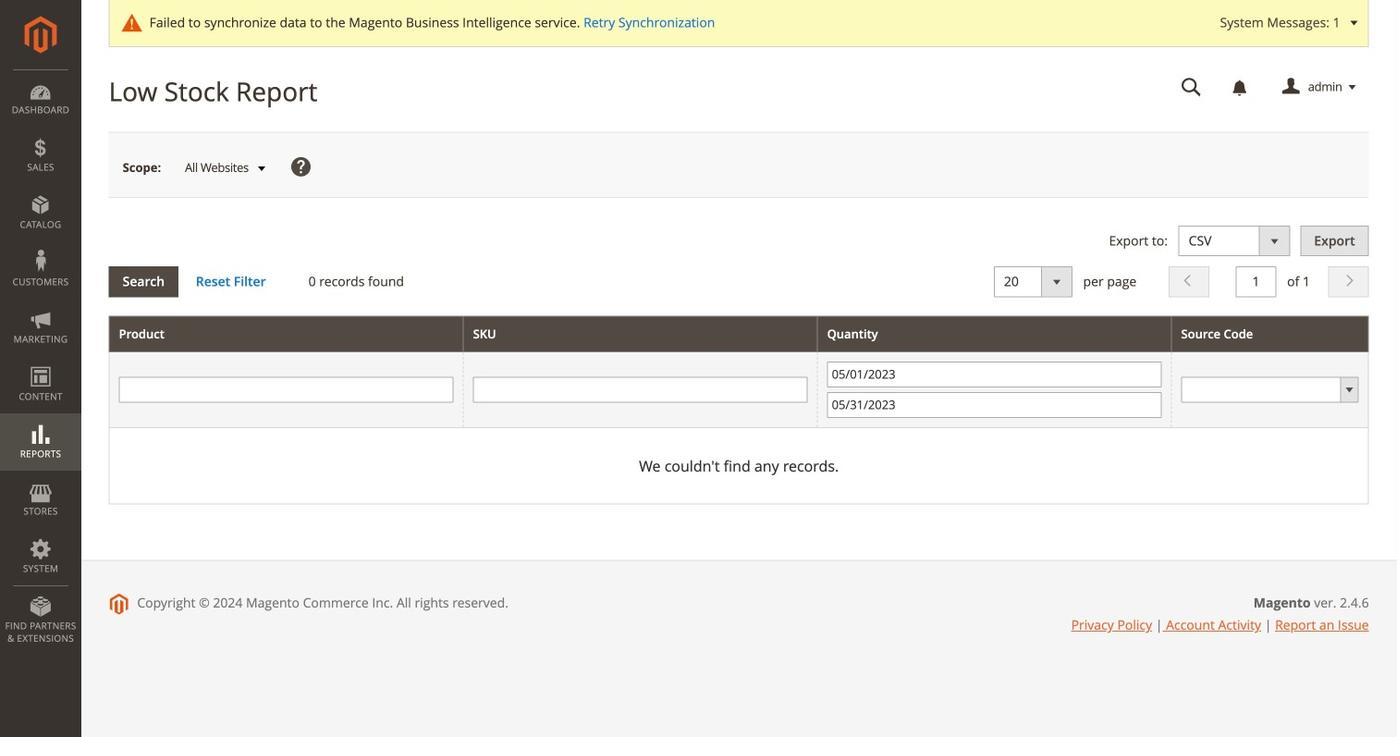 Task type: locate. For each thing, give the bounding box(es) containing it.
To text field
[[828, 392, 1162, 418]]

menu bar
[[0, 69, 81, 654]]

None text field
[[1169, 71, 1215, 104], [119, 377, 454, 403], [473, 377, 808, 403], [1169, 71, 1215, 104], [119, 377, 454, 403], [473, 377, 808, 403]]

None text field
[[1236, 267, 1277, 297]]



Task type: describe. For each thing, give the bounding box(es) containing it.
magento admin panel image
[[25, 16, 57, 54]]

From text field
[[828, 362, 1162, 388]]



